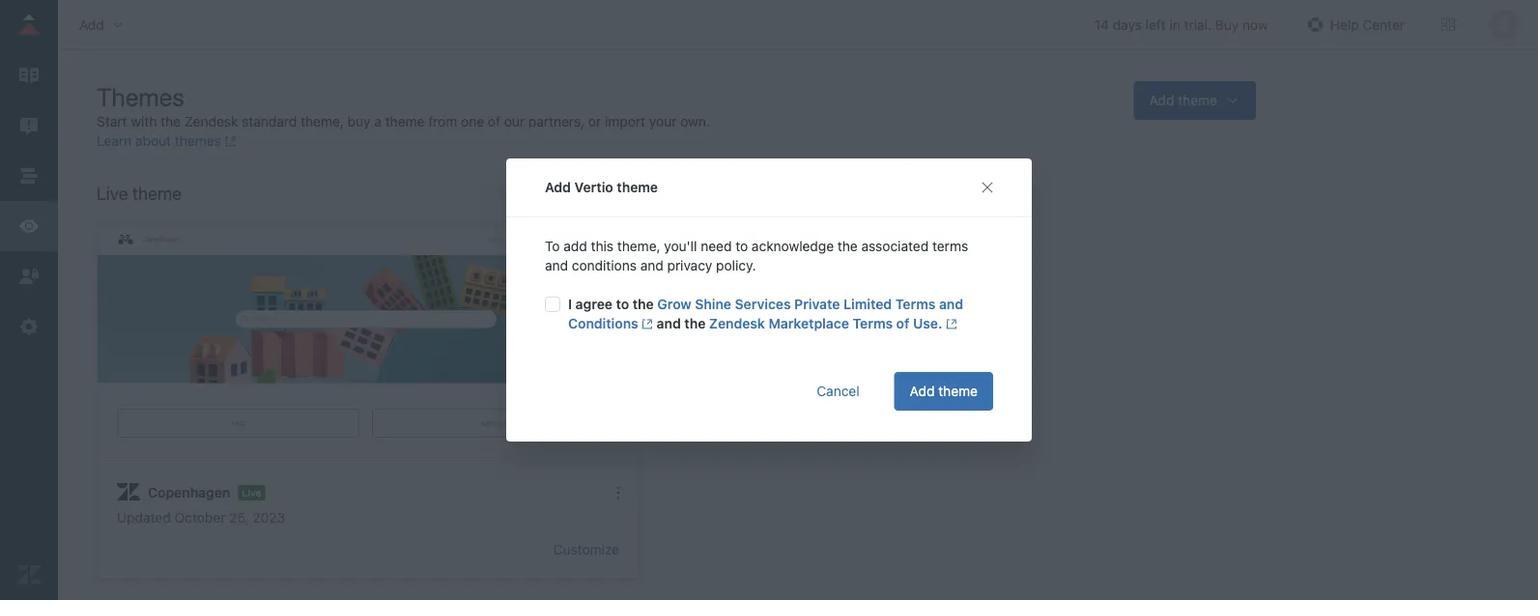 Task type: vqa. For each thing, say whether or not it's contained in the screenshot.
"your" in content-title region
no



Task type: describe. For each thing, give the bounding box(es) containing it.
help center
[[1330, 16, 1405, 32]]

zendesk marketplace terms of use. link
[[709, 315, 957, 331]]

zendesk inside themes start with the zendesk standard theme, buy a theme from one of our partners, or import your own.
[[184, 114, 238, 129]]

conditions
[[568, 315, 638, 331]]

2023
[[253, 510, 285, 526]]

and inside grow shine services private limited terms and conditions
[[939, 296, 963, 312]]

grow shine services private limited terms and conditions
[[568, 296, 963, 331]]

learn about themes
[[97, 133, 221, 149]]

25,
[[229, 510, 249, 526]]

moderate content image
[[16, 113, 42, 138]]

live for live theme
[[97, 183, 128, 203]]

to inside to add this theme, you'll need to acknowledge the associated terms and conditions and privacy policy.
[[736, 238, 748, 254]]

theme inside themes start with the zendesk standard theme, buy a theme from one of our partners, or import your own.
[[385, 114, 425, 129]]

help
[[1330, 16, 1359, 32]]

days
[[1113, 16, 1142, 32]]

to add this theme, you'll need to acknowledge the associated terms and conditions and privacy policy.
[[545, 238, 968, 273]]

add theme button
[[894, 372, 993, 411]]

agree
[[576, 296, 613, 312]]

i agree to the
[[568, 296, 657, 312]]

you'll
[[664, 238, 697, 254]]

manage articles image
[[16, 63, 42, 88]]

of inside add vertio theme dialog
[[896, 315, 910, 331]]

add for add vertio theme
[[545, 179, 571, 195]]

help center button
[[1297, 10, 1411, 39]]

the inside to add this theme, you'll need to acknowledge the associated terms and conditions and privacy policy.
[[838, 238, 858, 254]]

need
[[701, 238, 732, 254]]

theme, inside themes start with the zendesk standard theme, buy a theme from one of our partners, or import your own.
[[301, 114, 344, 129]]

in
[[1170, 16, 1181, 32]]

grow shine services private limited terms and conditions link
[[568, 296, 963, 331]]

theme type image
[[117, 481, 140, 504]]

private
[[794, 296, 840, 312]]

standard
[[242, 114, 297, 129]]

theme right the vertio
[[617, 179, 658, 195]]

and down to
[[545, 258, 568, 273]]

limited
[[844, 296, 892, 312]]

updated october 25, 2023
[[117, 510, 285, 526]]

i
[[568, 296, 572, 312]]

0 horizontal spatial to
[[616, 296, 629, 312]]

terms inside grow shine services private limited terms and conditions
[[896, 296, 936, 312]]

own.
[[680, 114, 710, 129]]

learn about themes link
[[97, 133, 236, 149]]

the down shine
[[684, 315, 706, 331]]

and down "grow"
[[657, 315, 681, 331]]

and the
[[653, 315, 709, 331]]

1 vertical spatial terms
[[853, 315, 893, 331]]

left
[[1146, 16, 1166, 32]]

one
[[461, 114, 484, 129]]

use.
[[913, 315, 943, 331]]

with
[[131, 114, 157, 129]]

our
[[504, 114, 525, 129]]

policy.
[[716, 258, 756, 273]]

center
[[1363, 16, 1405, 32]]



Task type: locate. For each thing, give the bounding box(es) containing it.
and up use.
[[939, 296, 963, 312]]

associated
[[862, 238, 929, 254]]

cancel button
[[801, 372, 875, 411]]

live
[[97, 183, 128, 203], [242, 487, 262, 498]]

the up learn about themes link
[[161, 114, 181, 129]]

1 vertical spatial add
[[910, 383, 935, 399]]

1 vertical spatial live
[[242, 487, 262, 498]]

customize
[[553, 542, 619, 558]]

to
[[736, 238, 748, 254], [616, 296, 629, 312]]

0 vertical spatial of
[[488, 114, 500, 129]]

1 horizontal spatial live
[[242, 487, 262, 498]]

theme, inside to add this theme, you'll need to acknowledge the associated terms and conditions and privacy policy.
[[617, 238, 661, 254]]

user permissions image
[[16, 264, 42, 289]]

zendesk products image
[[1442, 18, 1455, 31]]

copenhagen
[[148, 485, 230, 501]]

vertio
[[574, 179, 613, 195]]

add
[[545, 179, 571, 195], [910, 383, 935, 399]]

add left the vertio
[[545, 179, 571, 195]]

0 horizontal spatial add
[[545, 179, 571, 195]]

0 horizontal spatial live
[[97, 183, 128, 203]]

add
[[564, 238, 587, 254]]

privacy
[[667, 258, 713, 273]]

services
[[735, 296, 791, 312]]

cancel
[[817, 383, 860, 399]]

0 vertical spatial terms
[[896, 296, 936, 312]]

themes start with the zendesk standard theme, buy a theme from one of our partners, or import your own.
[[97, 82, 710, 129]]

october
[[174, 510, 226, 526]]

14 days left in trial. buy now
[[1095, 16, 1269, 32]]

14
[[1095, 16, 1109, 32]]

terms
[[896, 296, 936, 312], [853, 315, 893, 331]]

customize link
[[553, 542, 619, 558]]

0 horizontal spatial terms
[[853, 315, 893, 331]]

terms up use.
[[896, 296, 936, 312]]

add down use.
[[910, 383, 935, 399]]

1 horizontal spatial to
[[736, 238, 748, 254]]

theme inside button
[[939, 383, 978, 399]]

close modal image
[[980, 180, 995, 195]]

0 vertical spatial zendesk
[[184, 114, 238, 129]]

updated
[[117, 510, 171, 526]]

add for add theme
[[910, 383, 935, 399]]

0 horizontal spatial theme,
[[301, 114, 344, 129]]

customize design image
[[16, 214, 42, 239]]

terms
[[932, 238, 968, 254]]

1 horizontal spatial theme,
[[617, 238, 661, 254]]

acknowledge
[[752, 238, 834, 254]]

add inside button
[[910, 383, 935, 399]]

theme down learn about themes
[[132, 183, 182, 203]]

and
[[545, 258, 568, 273], [640, 258, 664, 273], [939, 296, 963, 312], [657, 315, 681, 331]]

0 vertical spatial theme,
[[301, 114, 344, 129]]

theme down use.
[[939, 383, 978, 399]]

zendesk
[[184, 114, 238, 129], [709, 315, 765, 331]]

to up conditions on the bottom left
[[616, 296, 629, 312]]

the left associated at the top right
[[838, 238, 858, 254]]

1 vertical spatial of
[[896, 315, 910, 331]]

terms down limited
[[853, 315, 893, 331]]

0 vertical spatial add
[[545, 179, 571, 195]]

and left privacy
[[640, 258, 664, 273]]

the
[[161, 114, 181, 129], [838, 238, 858, 254], [633, 296, 654, 312], [684, 315, 706, 331]]

partners,
[[528, 114, 585, 129]]

grow
[[657, 296, 692, 312]]

of inside themes start with the zendesk standard theme, buy a theme from one of our partners, or import your own.
[[488, 114, 500, 129]]

live up 25,
[[242, 487, 262, 498]]

buy
[[1215, 16, 1239, 32]]

add vertio theme
[[545, 179, 658, 195]]

live for live
[[242, 487, 262, 498]]

buy
[[348, 114, 371, 129]]

or
[[588, 114, 601, 129]]

of
[[488, 114, 500, 129], [896, 315, 910, 331]]

0 horizontal spatial zendesk
[[184, 114, 238, 129]]

1 vertical spatial zendesk
[[709, 315, 765, 331]]

this
[[591, 238, 614, 254]]

start
[[97, 114, 127, 129]]

a
[[374, 114, 382, 129]]

theme
[[385, 114, 425, 129], [617, 179, 658, 195], [132, 183, 182, 203], [939, 383, 978, 399]]

live down learn
[[97, 183, 128, 203]]

your
[[649, 114, 677, 129]]

from
[[428, 114, 457, 129]]

zendesk inside add vertio theme dialog
[[709, 315, 765, 331]]

learn
[[97, 133, 132, 149]]

themes
[[175, 133, 221, 149]]

live theme
[[97, 183, 182, 203]]

1 vertical spatial to
[[616, 296, 629, 312]]

1 vertical spatial theme,
[[617, 238, 661, 254]]

add vertio theme dialog
[[506, 158, 1032, 442]]

0 vertical spatial to
[[736, 238, 748, 254]]

0 vertical spatial live
[[97, 183, 128, 203]]

1 horizontal spatial terms
[[896, 296, 936, 312]]

the left "grow"
[[633, 296, 654, 312]]

now
[[1243, 16, 1269, 32]]

1 horizontal spatial add
[[910, 383, 935, 399]]

theme, left buy
[[301, 114, 344, 129]]

to
[[545, 238, 560, 254]]

conditions
[[572, 258, 637, 273]]

theme, right this
[[617, 238, 661, 254]]

shine
[[695, 296, 731, 312]]

zendesk marketplace terms of use.
[[709, 315, 943, 331]]

import
[[605, 114, 646, 129]]

of left our
[[488, 114, 500, 129]]

trial.
[[1184, 16, 1212, 32]]

settings image
[[16, 314, 42, 339]]

of left use.
[[896, 315, 910, 331]]

arrange content image
[[16, 163, 42, 188]]

marketplace
[[769, 315, 849, 331]]

themes
[[97, 82, 184, 111]]

add theme
[[910, 383, 978, 399]]

theme right a
[[385, 114, 425, 129]]

zendesk down shine
[[709, 315, 765, 331]]

zendesk image
[[16, 562, 42, 588]]

zendesk up themes
[[184, 114, 238, 129]]

1 horizontal spatial zendesk
[[709, 315, 765, 331]]

to up policy.
[[736, 238, 748, 254]]

about
[[135, 133, 171, 149]]

1 horizontal spatial of
[[896, 315, 910, 331]]

theme,
[[301, 114, 344, 129], [617, 238, 661, 254]]

the inside themes start with the zendesk standard theme, buy a theme from one of our partners, or import your own.
[[161, 114, 181, 129]]

0 horizontal spatial of
[[488, 114, 500, 129]]



